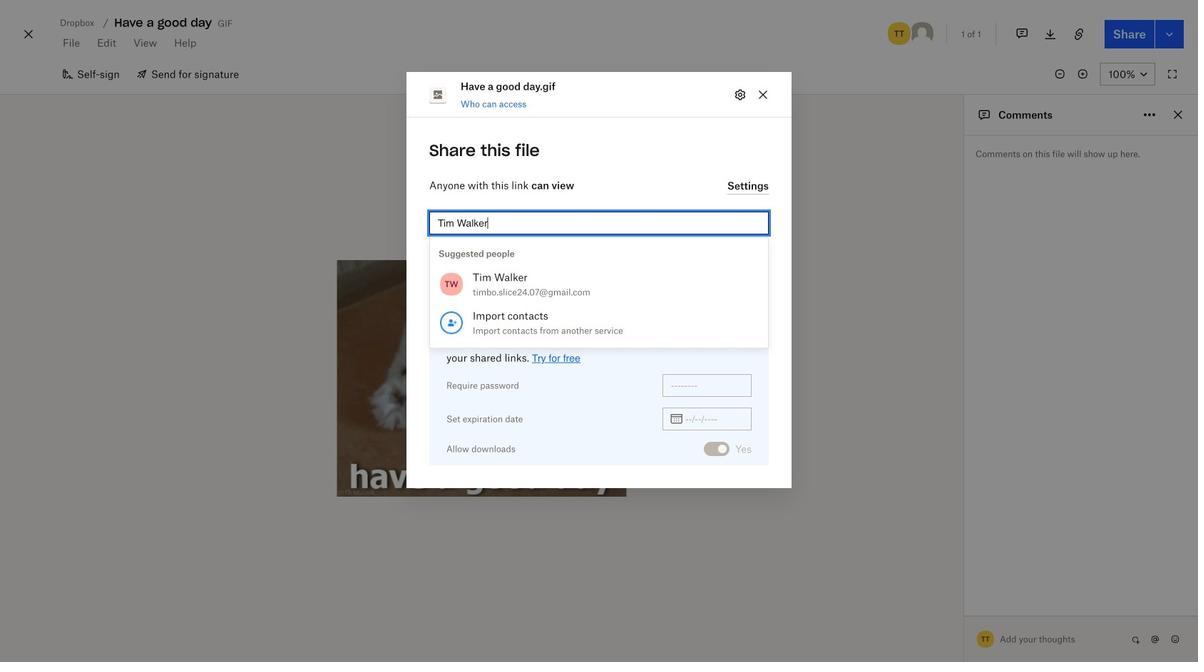 Task type: vqa. For each thing, say whether or not it's contained in the screenshot.
Have a good day.gif "image"
yes



Task type: describe. For each thing, give the bounding box(es) containing it.
Set expiration date text field
[[685, 411, 743, 427]]

1 option from the top
[[430, 265, 768, 304]]

terry turtle image
[[886, 21, 912, 46]]

close image
[[20, 23, 37, 46]]

close right sidebar image
[[1170, 106, 1187, 123]]

Require password text field
[[671, 378, 743, 394]]



Task type: locate. For each thing, give the bounding box(es) containing it.
jeremy miller image
[[909, 21, 935, 46]]

have a good day.gif image
[[337, 260, 627, 497]]

Add your thoughts text field
[[1000, 628, 1127, 651]]

2 option from the top
[[430, 304, 768, 342]]

add your thoughts image
[[1000, 632, 1115, 648]]

Add an email or name text field
[[438, 215, 760, 231]]

option
[[430, 265, 768, 304], [430, 304, 768, 342]]

sharing modal dialog
[[406, 72, 792, 603]]



